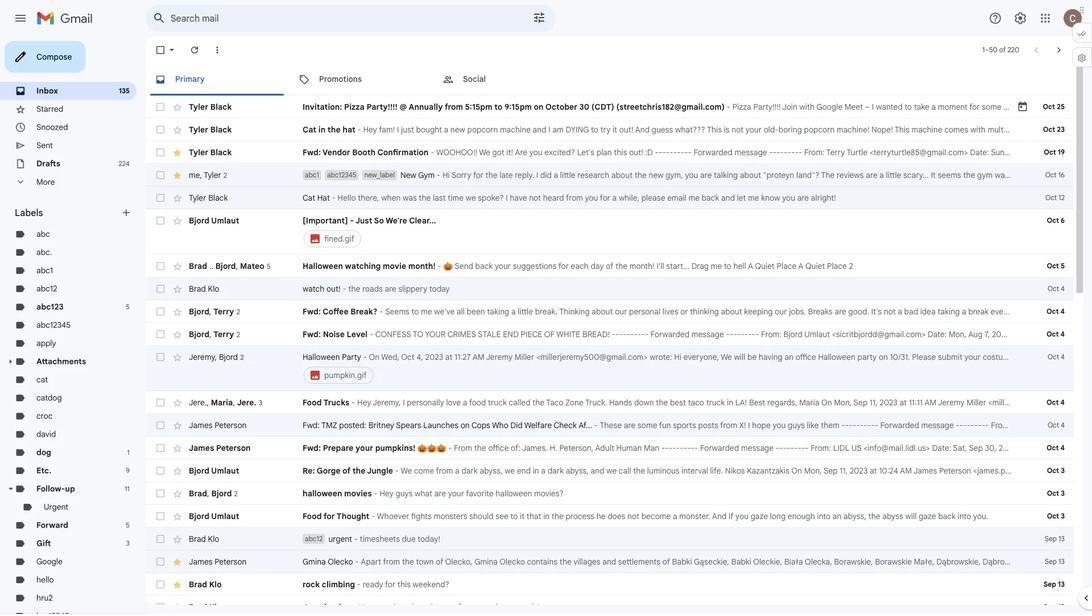 Task type: describe. For each thing, give the bounding box(es) containing it.
6 brad from the top
[[189, 603, 207, 612]]

0 vertical spatial new
[[451, 125, 465, 135]]

1 vertical spatial terry
[[214, 307, 234, 316]]

little for talking
[[560, 170, 576, 180]]

did
[[540, 170, 552, 180]]

starred link
[[36, 104, 63, 114]]

2 place from the left
[[827, 261, 847, 271]]

stale
[[478, 329, 501, 339]]

2 popcorn from the left
[[804, 125, 835, 135]]

halloween for halloween watching movie month!
[[303, 261, 343, 271]]

1 horizontal spatial abyss,
[[566, 466, 589, 476]]

black for cat in the hat - hey fam! i just bought a new popcorn machine and i am dying to try it out! and guess what??? this is not your old-boring popcorn machine! nope! this machine comes with multifunction, i can make pop
[[210, 125, 232, 135]]

0 vertical spatial out!
[[619, 125, 634, 135]]

noise
[[323, 329, 345, 339]]

3 row from the top
[[146, 141, 1092, 164]]

your up monsters
[[448, 489, 464, 499]]

having
[[759, 352, 783, 362]]

follow-up link
[[36, 484, 75, 494]]

0 vertical spatial mon,
[[949, 329, 967, 339]]

tyler for invitation: pizza party!!!! @ annually from 5:15pm to 9:15pm on october 30 (cdt) (streetchris182@gmail.com) -
[[189, 102, 208, 112]]

the left gym
[[963, 170, 975, 180]]

1 into from the left
[[817, 511, 831, 521]]

older image
[[1054, 44, 1065, 56]]

submit
[[938, 352, 963, 362]]

10/31.
[[890, 352, 910, 362]]

3 for re: gorge of the jungle - we come from a dark abyss, we end in a dark abyss, and we call the luminous interval life. nikos kazantzakis on mon, sep 11, 2023 at 10:24 am james peterson <james.peterson1902@gmail.com
[[1061, 467, 1065, 475]]

are left "some"
[[624, 420, 636, 430]]

4 left <in
[[1061, 421, 1065, 430]]

in right end
[[533, 466, 539, 476]]

main content containing primary
[[146, 64, 1092, 614]]

135
[[119, 87, 130, 95]]

at left 11:11
[[900, 398, 907, 408]]

1 for 1
[[127, 449, 130, 457]]

- from the office of: james. h. peterson, adult human man ---------- forwarded message --------- from: lidl us <info@mail.lidl.us> date: sat, sep 30, 2023 at 9:42 am subject: p
[[446, 443, 1092, 453]]

oct 25
[[1043, 103, 1065, 111]]

hands
[[609, 398, 632, 408]]

turtle
[[847, 147, 868, 157]]

hey down ready at bottom left
[[359, 603, 373, 612]]

day
[[591, 261, 604, 271]]

2 month! from the left
[[630, 261, 655, 271]]

1 horizontal spatial and
[[712, 511, 727, 521]]

2 horizontal spatial jeremy
[[938, 398, 965, 408]]

of right 50
[[1000, 46, 1006, 54]]

forwarded down lives
[[651, 329, 690, 339]]

the left "taco"
[[533, 398, 545, 408]]

see
[[496, 511, 509, 521]]

7,
[[985, 329, 990, 339]]

at left 2:31
[[1056, 147, 1063, 157]]

forward link
[[36, 521, 68, 531]]

are right what
[[434, 489, 446, 499]]

from: up having
[[761, 329, 782, 339]]

message down thinking
[[692, 329, 724, 339]]

me , tyler 2
[[189, 170, 227, 180]]

tab list inside main content
[[146, 64, 1074, 96]]

2 horizontal spatial on
[[879, 352, 888, 362]]

sep 13 for 2nd row from the bottom
[[1044, 581, 1065, 589]]

your left suggestions at the top of the page
[[495, 261, 511, 271]]

a right end
[[541, 466, 546, 476]]

1 vertical spatial date:
[[928, 329, 947, 339]]

0 vertical spatial is
[[724, 125, 730, 135]]

abc1 inside row
[[305, 171, 319, 180]]

the left the roads
[[348, 284, 360, 294]]

spears
[[396, 420, 421, 430]]

0 horizontal spatial jeremy
[[189, 352, 215, 362]]

and down adult
[[591, 466, 605, 476]]

halloween for halloween party - on wed, oct 4, 2023 at 11:27 am jeremy miller <millerjeremy500@gmail.com> wrote: hi everyone, we will be having an office halloween party on 10/31. please submit your costume ideas in this email
[[303, 352, 340, 362]]

tyler black for invitation: pizza party!!!! @ annually from 5:15pm to 9:15pm on october 30 (cdt) (streetchris182@gmail.com)
[[189, 102, 232, 112]]

in right 'that'
[[543, 511, 550, 521]]

fwd: for fwd: vendor booth confirmation
[[303, 147, 321, 157]]

food for food trucks - hey jeremy, i personally love a food truck called the taco zone truck. hands down the best taco truck in la! best regards, maria on mon, sep 11, 2023 at 11:11 am jeremy miller <millerjeremy500@gmail
[[303, 398, 322, 408]]

abc12345 inside labels navigation
[[36, 320, 71, 330]]

1 this from the left
[[707, 125, 722, 135]]

1 vertical spatial 🎃 image
[[437, 444, 446, 454]]

to left hell at right top
[[724, 261, 732, 271]]

a left picture
[[420, 603, 424, 612]]

30,
[[985, 443, 997, 453]]

you down research
[[585, 193, 598, 203]]

2023 right 4, on the bottom of the page
[[425, 352, 443, 362]]

19 row from the top
[[146, 551, 1083, 573]]

2 for 6th row from the bottom
[[234, 490, 238, 498]]

talking
[[714, 170, 738, 180]]

and right villages
[[603, 557, 616, 567]]

chemical
[[1060, 170, 1092, 180]]

what
[[415, 489, 432, 499]]

1 horizontal spatial maria
[[799, 398, 820, 408]]

la!
[[736, 398, 747, 408]]

mon, for 10:24
[[804, 466, 822, 476]]

ready
[[363, 580, 383, 590]]

from right heard
[[566, 193, 583, 203]]

2 vertical spatial out!
[[327, 284, 341, 294]]

umlaut down brad , bjord 2
[[211, 511, 239, 521]]

i right then.
[[1066, 307, 1068, 317]]

your down the "posted:" in the left bottom of the page
[[356, 443, 373, 453]]

[important]
[[303, 216, 348, 226]]

annually
[[409, 102, 443, 112]]

20 row from the top
[[146, 573, 1074, 596]]

cell containing [important] - just so we're clear...
[[303, 215, 1017, 249]]

oct 4 left <in
[[1048, 421, 1065, 430]]

2 row from the top
[[146, 118, 1092, 141]]

heard
[[543, 193, 564, 203]]

last
[[433, 193, 446, 203]]

2 horizontal spatial guys
[[788, 420, 805, 430]]

of right gorge
[[343, 466, 351, 476]]

dobki,
[[1060, 557, 1083, 567]]

abc12 for abc12 urgent - timesheets due today!
[[305, 535, 323, 544]]

the left last
[[419, 193, 431, 203]]

olecka,
[[805, 557, 832, 567]]

0 vertical spatial was
[[995, 170, 1009, 180]]

personal
[[629, 307, 661, 317]]

row containing jeremy
[[146, 346, 1080, 391]]

2 for row containing jeremy
[[240, 353, 244, 362]]

row containing me
[[146, 164, 1092, 187]]

a up end
[[511, 307, 516, 317]]

promotions tab
[[290, 64, 433, 96]]

i left have at left
[[506, 193, 508, 203]]

2 halloween from the left
[[496, 489, 532, 499]]

thought
[[337, 511, 369, 521]]

research
[[578, 170, 610, 180]]

dąbrowskie,
[[937, 557, 981, 567]]

row containing jere.
[[146, 391, 1078, 414]]

0 vertical spatial terry
[[827, 147, 845, 157]]

tyler black for fwd: vendor booth confirmation
[[189, 147, 232, 157]]

2 a from the left
[[799, 261, 804, 271]]

a left bad
[[898, 307, 902, 317]]

3 james peterson from the top
[[189, 557, 247, 567]]

food for food for thought - whoever fights monsters should see to it that in the process he does not become a monster. and if you gaze long enough into an abyss, the abyss will gaze back into you.
[[303, 511, 322, 521]]

inbox
[[36, 86, 58, 96]]

about up bread!
[[592, 307, 613, 317]]

1 gaze from the left
[[751, 511, 768, 521]]

cat for cat in the hat - hey fam! i just bought a new popcorn machine and i am dying to try it out! and guess what??? this is not your old-boring popcorn machine! nope! this machine comes with multifunction, i can make pop
[[303, 125, 316, 135]]

1 brad from the top
[[189, 261, 207, 271]]

fwd: for fwd: noise level
[[303, 329, 321, 339]]

1 machine from the left
[[500, 125, 531, 135]]

0 horizontal spatial maria
[[211, 398, 233, 408]]

message down hope
[[741, 443, 774, 453]]

dąbrowskie-
[[983, 557, 1029, 567]]

fwd: tmz posted: britney spears launches on cops who did welfare check af... - these are some fun sports posts from x! i hope you guys like them ---------- forwarded message --------- from: x (formerly twitter) <in
[[303, 420, 1092, 430]]

love
[[446, 398, 461, 408]]

oleckie,
[[753, 557, 782, 567]]

0 horizontal spatial we
[[466, 193, 476, 203]]

of right town
[[436, 557, 443, 567]]

wrote:
[[650, 352, 672, 362]]

gąseckie,
[[694, 557, 729, 567]]

2 bjord , terry 2 from the top
[[189, 329, 240, 339]]

you right know
[[782, 193, 795, 203]]

2023 right 7,
[[992, 329, 1010, 339]]

2023 right 30,
[[999, 443, 1017, 453]]

<in
[[1085, 420, 1092, 430]]

office inside cell
[[796, 352, 816, 362]]

sun,
[[991, 147, 1007, 157]]

of left my
[[454, 603, 461, 612]]

1 jam from the left
[[303, 603, 319, 612]]

food
[[469, 398, 486, 408]]

invitation:
[[303, 102, 342, 112]]

15 row from the top
[[146, 460, 1092, 482]]

about up the while,
[[612, 170, 633, 180]]

11, for 11:11
[[870, 398, 878, 408]]

1 truck from the left
[[488, 398, 507, 408]]

2 oct 3 from the top
[[1047, 490, 1065, 498]]

oct 4 up twitter) at the right bottom of page
[[1047, 399, 1065, 407]]

crimes
[[448, 329, 476, 339]]

sports
[[673, 420, 696, 430]]

are right reviews in the top right of the page
[[866, 170, 878, 180]]

2 babki from the left
[[732, 557, 752, 567]]

<info@mail.lidl.us>
[[864, 443, 930, 453]]

0 vertical spatial back
[[702, 193, 719, 203]]

1 our from the left
[[615, 307, 627, 317]]

am right 11:11
[[925, 398, 937, 408]]

are left good.
[[835, 307, 847, 317]]

little for thinking
[[518, 307, 533, 317]]

a right become
[[673, 511, 677, 521]]

2 taking from the left
[[938, 307, 960, 317]]

drafts link
[[36, 159, 60, 169]]

nikos
[[725, 466, 745, 476]]

1 horizontal spatial miller
[[967, 398, 987, 408]]

2 vertical spatial date:
[[932, 443, 952, 453]]

at left 11:27
[[445, 352, 453, 362]]

21 row from the top
[[146, 596, 1074, 614]]

a right love on the left bottom
[[463, 398, 467, 408]]

pumpkins!
[[375, 443, 416, 453]]

i right "jeremy,"
[[403, 398, 405, 408]]

the right call
[[633, 466, 645, 476]]

i left the am at the top of the page
[[549, 125, 551, 135]]

from: up land"?
[[804, 147, 825, 157]]

<james.peterson1902@gmail.com
[[973, 466, 1092, 476]]

1 horizontal spatial guys
[[396, 489, 413, 499]]

calendar event image
[[1017, 101, 1029, 113]]

in right ideas
[[1038, 352, 1044, 362]]

tmz
[[321, 420, 337, 430]]

from right apart
[[383, 557, 400, 567]]

1 vertical spatial out!
[[629, 147, 643, 157]]

a right did
[[554, 170, 558, 180]]

the left "late"
[[486, 170, 498, 180]]

the left town
[[402, 557, 414, 567]]

call
[[619, 466, 631, 476]]

abc1 inside labels navigation
[[36, 266, 53, 276]]

1 vertical spatial subject:
[[1059, 443, 1089, 453]]

pizza
[[344, 102, 365, 112]]

halloween left party
[[818, 352, 856, 362]]

breaks
[[808, 307, 833, 317]]

you right hope
[[773, 420, 786, 430]]

14 row from the top
[[146, 437, 1092, 460]]

with
[[971, 125, 986, 135]]

keeping
[[744, 307, 773, 317]]

1 🎃 image from the left
[[418, 444, 427, 454]]

0 horizontal spatial on
[[369, 352, 380, 362]]

posts
[[698, 420, 719, 430]]

25
[[1057, 103, 1065, 111]]

1 horizontal spatial an
[[833, 511, 842, 521]]

4 down then.
[[1061, 330, 1065, 339]]

not right does
[[628, 511, 640, 521]]

2 horizontal spatial little
[[886, 170, 902, 180]]

human
[[617, 443, 642, 453]]

gmina olecko - apart from the town of olecko, gmina olecko contains the villages and settlements of babki gąseckie, babki oleckie, biała olecka, borawskie, borawskie małe, dąbrowskie, dąbrowskie-osiedle, dobki,
[[303, 557, 1083, 567]]

umlaut up brad , bjord 2
[[211, 466, 239, 476]]

from right the come
[[436, 466, 453, 476]]

of right settlements
[[663, 557, 670, 567]]

end
[[503, 329, 519, 339]]

from: left lidl
[[811, 443, 831, 453]]

0 horizontal spatial an
[[785, 352, 794, 362]]

the
[[821, 170, 835, 180]]

4 brad from the top
[[189, 534, 206, 544]]

not left old-
[[732, 125, 744, 135]]

forward
[[36, 521, 68, 531]]

4,
[[417, 352, 423, 362]]

message down 11:11
[[922, 420, 954, 430]]

dog inside labels navigation
[[36, 448, 51, 458]]

2 vertical spatial back
[[938, 511, 956, 521]]

cat for cat hat - hello there, when was the last time we spoke? i have not heard from you for a while, please email me back and let me know you are alright!
[[303, 193, 315, 203]]

zone
[[566, 398, 584, 408]]

11:11
[[909, 398, 923, 408]]

who
[[492, 420, 509, 430]]

am right 9:42
[[1045, 443, 1057, 453]]

1 horizontal spatial email
[[1061, 352, 1080, 362]]

2 this from the left
[[895, 125, 910, 135]]

white
[[557, 329, 581, 339]]

hru2 link
[[36, 593, 53, 603]]

1 taking from the left
[[487, 307, 509, 317]]

more image
[[212, 44, 223, 56]]

to right see
[[511, 511, 518, 521]]

13 for fourth row from the bottom of the page
[[1059, 535, 1065, 544]]

1 bjord umlaut from the top
[[189, 216, 239, 226]]

are right the roads
[[385, 284, 397, 294]]

late
[[500, 170, 513, 180]]

4 up twitter) at the right bottom of page
[[1061, 399, 1065, 407]]

1 halloween from the left
[[303, 489, 342, 499]]

5:15pm
[[465, 102, 492, 112]]

4 down twitter) at the right bottom of page
[[1061, 444, 1065, 453]]

urgent
[[328, 534, 352, 544]]

food for thought - whoever fights monsters should see to it that in the process he does not become a monster. and if you gaze long enough into an abyss, the abyss will gaze back into you.
[[303, 511, 989, 521]]

a down from
[[455, 466, 460, 476]]

the left abyss
[[869, 511, 881, 521]]

bjord umlaut for re: gorge of the jungle - we come from a dark abyss, we end in a dark abyss, and we call the luminous interval life. nikos kazantzakis on mon, sep 11, 2023 at 10:24 am james peterson <james.peterson1902@gmail.com
[[189, 466, 239, 476]]

cat hat - hello there, when was the last time we spoke? i have not heard from you for a while, please email me back and let me know you are alright!
[[303, 193, 836, 203]]

promotions
[[319, 74, 362, 84]]

1 month! from the left
[[408, 261, 436, 271]]

oct 16
[[1046, 171, 1065, 180]]

0 horizontal spatial email
[[667, 193, 687, 203]]

are left talking
[[700, 170, 712, 180]]

18 row from the top
[[146, 528, 1074, 551]]

for right the sorry
[[473, 170, 484, 180]]

2023 left 11:11
[[880, 398, 898, 408]]

oct 4 right now
[[1047, 308, 1065, 316]]

1 horizontal spatial dog
[[336, 603, 351, 612]]

it's
[[871, 307, 882, 317]]

[important] - just so we're clear...
[[303, 216, 436, 226]]

1 brad klo from the top
[[189, 284, 219, 294]]

2 our from the left
[[775, 307, 787, 317]]

0 vertical spatial this
[[614, 147, 627, 157]]

4 tyler black from the top
[[189, 193, 228, 203]]

black for fwd: vendor booth confirmation - woohoo!! we got it! are you excited? let's plan this out! :d ---------- forwarded message --------- from: terry turtle <terryturtle85@gmail.com> date: sun, oct 15, 2023 at 2:31 pm 
[[210, 147, 232, 157]]

1 vertical spatial was
[[403, 193, 417, 203]]

mon, for 11:11
[[834, 398, 852, 408]]

apply
[[36, 339, 56, 348]]

9:15pm
[[505, 102, 532, 112]]

11
[[125, 485, 130, 494]]

2 brad from the top
[[189, 284, 206, 294]]

you right the gym,
[[685, 170, 698, 180]]

forwarded up talking
[[694, 147, 733, 157]]

0 vertical spatial 🎃 image
[[443, 262, 453, 272]]

3 inside jere. , maria , jere. 3
[[259, 399, 262, 407]]

social tab
[[434, 64, 577, 96]]

tyler for cat in the hat - hey fam! i just bought a new popcorn machine and i am dying to try it out! and guess what??? this is not your old-boring popcorn machine! nope! this machine comes with multifunction, i can make pop
[[189, 125, 208, 135]]

are
[[515, 147, 527, 157]]

the left best
[[656, 398, 668, 408]]

mateo
[[240, 261, 265, 271]]

level
[[347, 329, 368, 339]]

personally
[[407, 398, 444, 408]]

2 gmina from the left
[[475, 557, 498, 567]]

1 horizontal spatial new
[[476, 603, 491, 612]]

halloween party - on wed, oct 4, 2023 at 11:27 am jeremy miller <millerjeremy500@gmail.com> wrote: hi everyone, we will be having an office halloween party on 10/31. please submit your costume ideas in this email
[[303, 352, 1080, 362]]

am right 10:58
[[1042, 329, 1054, 339]]

the left hat
[[328, 125, 341, 135]]

oct 3 for you.
[[1047, 512, 1065, 521]]

2 vertical spatial this
[[398, 580, 411, 590]]

30
[[580, 102, 590, 112]]

the left jungle
[[353, 466, 366, 476]]

0 horizontal spatial office
[[488, 443, 509, 453]]

oct 4 right 9:42
[[1047, 444, 1065, 453]]



Task type: vqa. For each thing, say whether or not it's contained in the screenshot.


Task type: locate. For each thing, give the bounding box(es) containing it.
brad
[[189, 261, 207, 271], [189, 284, 206, 294], [189, 489, 207, 499], [189, 534, 206, 544], [189, 580, 207, 590], [189, 603, 207, 612]]

17 row from the top
[[146, 505, 1074, 528]]

1 horizontal spatial place
[[827, 261, 847, 271]]

now
[[1013, 307, 1028, 317]]

1 popcorn from the left
[[467, 125, 498, 135]]

3 tyler black from the top
[[189, 147, 232, 157]]

2 🎃 image from the left
[[427, 444, 437, 454]]

2 fwd: from the top
[[303, 307, 321, 317]]

break
[[969, 307, 989, 317]]

2 truck from the left
[[706, 398, 725, 408]]

0 horizontal spatial halloween
[[303, 489, 342, 499]]

date: down idea
[[928, 329, 947, 339]]

1 a from the left
[[748, 261, 753, 271]]

13 row from the top
[[146, 414, 1092, 437]]

2 horizontal spatial on
[[822, 398, 832, 408]]

🎃 image left send
[[443, 262, 453, 272]]

food left trucks
[[303, 398, 322, 408]]

adult
[[595, 443, 614, 453]]

oct 4 right ideas
[[1048, 353, 1065, 362]]

4 fwd: from the top
[[303, 420, 320, 430]]

1 for 1 50 of 220
[[983, 46, 985, 54]]

cell up food trucks - hey jeremy, i personally love a food truck called the taco zone truck. hands down the best taco truck in la! best regards, maria on mon, sep 11, 2023 at 11:11 am jeremy miller <millerjeremy500@gmail
[[303, 352, 1080, 386]]

let's
[[577, 147, 595, 157]]

at left 10:24
[[870, 466, 877, 476]]

little
[[560, 170, 576, 180], [886, 170, 902, 180], [518, 307, 533, 317]]

sep 13
[[1045, 535, 1065, 544], [1045, 558, 1065, 566], [1044, 581, 1065, 589], [1044, 603, 1065, 612]]

11 row from the top
[[146, 346, 1080, 391]]

bjord umlaut up brad , bjord 2
[[189, 466, 239, 476]]

we inside cell
[[721, 352, 732, 362]]

and left let
[[721, 193, 735, 203]]

2023 right 15,
[[1036, 147, 1054, 157]]

this
[[707, 125, 722, 135], [895, 125, 910, 135]]

monster.
[[679, 511, 711, 521]]

jeremy down stale
[[486, 352, 513, 362]]

4 right ideas
[[1061, 353, 1065, 362]]

dark down from
[[462, 466, 478, 476]]

just
[[401, 125, 414, 135]]

0 horizontal spatial was
[[403, 193, 417, 203]]

you.
[[973, 511, 989, 521]]

"proteyn
[[763, 170, 795, 180]]

the left process
[[552, 511, 564, 521]]

abc12 down abc1 link
[[36, 284, 57, 294]]

1 horizontal spatial popcorn
[[804, 125, 835, 135]]

watching
[[345, 261, 381, 271]]

0 vertical spatial on
[[534, 102, 544, 112]]

we left end
[[505, 466, 515, 476]]

james peterson for fwd: prepare your pumpkins!
[[189, 443, 251, 453]]

more
[[36, 177, 55, 187]]

2 food from the top
[[303, 511, 322, 521]]

2 vertical spatial we
[[401, 466, 412, 476]]

party
[[342, 352, 361, 362]]

jeremy right 11:11
[[938, 398, 965, 408]]

1 vertical spatial james peterson
[[189, 443, 251, 453]]

1 vertical spatial on
[[822, 398, 832, 408]]

cell containing halloween party
[[303, 352, 1080, 386]]

labels heading
[[15, 207, 121, 218]]

1 vertical spatial is
[[412, 603, 418, 612]]

0 vertical spatial email
[[667, 193, 687, 203]]

1 row from the top
[[146, 96, 1074, 118]]

0 horizontal spatial hi
[[443, 170, 450, 180]]

abc1 down abc.
[[36, 266, 53, 276]]

we for -
[[479, 147, 490, 157]]

0 horizontal spatial into
[[817, 511, 831, 521]]

2 horizontal spatial dog
[[493, 603, 507, 612]]

3 inside labels navigation
[[126, 540, 130, 548]]

2 cat from the top
[[303, 193, 315, 203]]

2 brad klo from the top
[[189, 534, 219, 544]]

5 brad from the top
[[189, 580, 207, 590]]

1 horizontal spatial jere.
[[237, 398, 256, 408]]

scary...
[[904, 170, 929, 180]]

0 horizontal spatial 1
[[127, 449, 130, 457]]

alright!
[[811, 193, 836, 203]]

make
[[1059, 125, 1079, 135]]

2 vertical spatial on
[[461, 420, 470, 430]]

fwd: up re:
[[303, 443, 321, 453]]

klo for 2nd row from the bottom
[[209, 580, 222, 590]]

1 horizontal spatial it
[[613, 125, 617, 135]]

2 dark from the left
[[548, 466, 564, 476]]

1 place from the left
[[777, 261, 797, 271]]

you right if
[[736, 511, 749, 521]]

today
[[429, 284, 450, 294]]

main content
[[146, 64, 1092, 614]]

the right day
[[616, 261, 628, 271]]

2:31
[[1065, 147, 1078, 157]]

date:
[[970, 147, 989, 157], [928, 329, 947, 339], [932, 443, 952, 453]]

1 cat from the top
[[303, 125, 316, 135]]

2 inside the jeremy , bjord 2
[[240, 353, 244, 362]]

popcorn right boring
[[804, 125, 835, 135]]

2 tyler black from the top
[[189, 125, 232, 135]]

popcorn down 5:15pm
[[467, 125, 498, 135]]

will left be at bottom
[[734, 352, 746, 362]]

on
[[369, 352, 380, 362], [822, 398, 832, 408], [792, 466, 802, 476]]

fwd: for fwd: tmz posted: britney spears launches on cops who did welfare check af...
[[303, 420, 320, 430]]

2 horizontal spatial mon,
[[949, 329, 967, 339]]

0 horizontal spatial we
[[401, 466, 412, 476]]

roads
[[362, 284, 383, 294]]

dog
[[36, 448, 51, 458], [336, 603, 351, 612], [493, 603, 507, 612]]

6 row from the top
[[146, 209, 1074, 255]]

from:
[[804, 147, 825, 157], [761, 329, 782, 339], [991, 420, 1012, 430], [811, 443, 831, 453]]

he
[[597, 511, 606, 521]]

gmina up rock
[[303, 557, 326, 567]]

know
[[761, 193, 780, 203]]

refresh image
[[189, 44, 200, 56]]

1 horizontal spatial into
[[958, 511, 971, 521]]

monsters
[[434, 511, 467, 521]]

0 horizontal spatial will
[[734, 352, 746, 362]]

1 quiet from the left
[[755, 261, 775, 271]]

2 inside me , tyler 2
[[223, 171, 227, 180]]

0 horizontal spatial new
[[451, 125, 465, 135]]

16 row from the top
[[146, 482, 1074, 505]]

1 horizontal spatial 11,
[[870, 398, 878, 408]]

oct 3 for peterson
[[1047, 467, 1065, 475]]

invitation: pizza party!!!! @ annually from 5:15pm to 9:15pm on october 30 (cdt) (streetchris182@gmail.com) -
[[303, 102, 733, 112]]

1 horizontal spatial we
[[505, 466, 515, 476]]

you right are
[[530, 147, 543, 157]]

3 for halloween movies - hey guys what are your favorite halloween movies?
[[1061, 490, 1065, 498]]

13 for 2nd row from the bottom
[[1058, 581, 1065, 589]]

hat
[[343, 125, 356, 135]]

dog link
[[36, 448, 51, 458]]

2 into from the left
[[958, 511, 971, 521]]

3 bjord umlaut from the top
[[189, 511, 239, 521]]

olecko left contains
[[500, 557, 525, 567]]

None checkbox
[[155, 44, 166, 56], [155, 101, 166, 113], [155, 170, 166, 181], [155, 192, 166, 204], [155, 261, 166, 272], [155, 283, 166, 295], [155, 306, 166, 317], [155, 397, 166, 409], [155, 420, 166, 431], [155, 602, 166, 613], [155, 44, 166, 56], [155, 101, 166, 113], [155, 170, 166, 181], [155, 192, 166, 204], [155, 261, 166, 272], [155, 283, 166, 295], [155, 306, 166, 317], [155, 397, 166, 409], [155, 420, 166, 431], [155, 602, 166, 613]]

support image
[[989, 11, 1002, 25]]

None checkbox
[[155, 124, 166, 135], [155, 147, 166, 158], [155, 215, 166, 226], [155, 329, 166, 340], [155, 352, 166, 363], [155, 443, 166, 454], [155, 465, 166, 477], [155, 488, 166, 500], [155, 511, 166, 522], [155, 534, 166, 545], [155, 556, 166, 568], [155, 579, 166, 591], [155, 124, 166, 135], [155, 147, 166, 158], [155, 215, 166, 226], [155, 329, 166, 340], [155, 352, 166, 363], [155, 443, 166, 454], [155, 465, 166, 477], [155, 488, 166, 500], [155, 511, 166, 522], [155, 534, 166, 545], [155, 556, 166, 568], [155, 579, 166, 591]]

your inside cell
[[965, 352, 981, 362]]

subject:
[[1056, 329, 1086, 339], [1059, 443, 1089, 453]]

this right ideas
[[1046, 352, 1059, 362]]

fwd: for fwd: coffee break?
[[303, 307, 321, 317]]

1 vertical spatial oct 3
[[1047, 490, 1065, 498]]

for left each
[[559, 261, 569, 271]]

2 for 12th row from the bottom
[[237, 330, 240, 339]]

2 horizontal spatial new
[[649, 170, 664, 180]]

2 horizontal spatial this
[[1046, 352, 1059, 362]]

1 vertical spatial bjord , terry 2
[[189, 329, 240, 339]]

miller down piece on the left of the page
[[515, 352, 534, 362]]

2 quiet from the left
[[806, 261, 825, 271]]

1 horizontal spatial babki
[[732, 557, 752, 567]]

0 vertical spatial bjord , terry 2
[[189, 307, 240, 316]]

primary tab
[[146, 64, 288, 96]]

place up jobs.
[[777, 261, 797, 271]]

start...
[[666, 261, 690, 271]]

1 horizontal spatial jam
[[536, 603, 551, 612]]

11, left 11:11
[[870, 398, 878, 408]]

19
[[1058, 148, 1065, 157]]

mon, up them
[[834, 398, 852, 408]]

good.
[[849, 307, 869, 317]]

jam down rock
[[303, 603, 319, 612]]

rock
[[303, 580, 320, 590]]

0 vertical spatial hi
[[443, 170, 450, 180]]

of:
[[511, 443, 521, 453]]

am right 11:27
[[473, 352, 485, 362]]

2 bjord umlaut from the top
[[189, 466, 239, 476]]

1 horizontal spatial taking
[[938, 307, 960, 317]]

abc12345 inside row
[[327, 171, 356, 180]]

1 vertical spatial bjord umlaut
[[189, 466, 239, 476]]

1 horizontal spatial hi
[[674, 352, 682, 362]]

3 brad klo from the top
[[189, 580, 222, 590]]

klo for fourth row from the bottom of the page
[[208, 534, 219, 544]]

email right ideas
[[1061, 352, 1080, 362]]

1 gmina from the left
[[303, 557, 326, 567]]

abc12 inside labels navigation
[[36, 284, 57, 294]]

the down the 'climbing'
[[321, 603, 334, 612]]

2 for row containing me
[[223, 171, 227, 180]]

1 vertical spatial cat
[[303, 193, 315, 203]]

0 horizontal spatial truck
[[488, 398, 507, 408]]

babki
[[672, 557, 692, 567], [732, 557, 752, 567]]

advanced search options image
[[528, 6, 551, 29]]

should
[[469, 511, 494, 521]]

out!
[[619, 125, 634, 135], [629, 147, 643, 157], [327, 284, 341, 294]]

office
[[796, 352, 816, 362], [488, 443, 509, 453]]

oct 4 up then.
[[1048, 285, 1065, 293]]

a right reviews in the top right of the page
[[880, 170, 884, 180]]

abc12 for abc12
[[36, 284, 57, 294]]

main menu image
[[14, 11, 27, 25]]

for left thought
[[324, 511, 335, 521]]

8 row from the top
[[146, 278, 1074, 300]]

mon, right kazantzakis at bottom right
[[804, 466, 822, 476]]

of right day
[[606, 261, 614, 271]]

fwd: left noise
[[303, 329, 321, 339]]

2 jam from the left
[[536, 603, 551, 612]]

1 james peterson from the top
[[189, 420, 247, 430]]

0 horizontal spatial jam
[[303, 603, 319, 612]]

0 horizontal spatial it
[[520, 511, 525, 521]]

2 horizontal spatial we
[[607, 466, 617, 476]]

are left alright!
[[797, 193, 809, 203]]

fwd: prepare your pumpkins!
[[303, 443, 418, 453]]

2 james peterson from the top
[[189, 443, 251, 453]]

0 vertical spatial 11,
[[870, 398, 878, 408]]

0 horizontal spatial babki
[[672, 557, 692, 567]]

1 cell from the top
[[303, 215, 1017, 249]]

3 brad from the top
[[189, 489, 207, 499]]

settings image
[[1014, 11, 1028, 25]]

bjord umlaut for food for thought - whoever fights monsters should see to it that in the process he does not become a monster. and if you gaze long enough into an abyss, the abyss will gaze back into you.
[[189, 511, 239, 521]]

10 row from the top
[[146, 323, 1092, 346]]

not right it's
[[884, 307, 896, 317]]

0 horizontal spatial a
[[748, 261, 753, 271]]

terry up the jeremy , bjord 2 in the left of the page
[[214, 329, 234, 339]]

man
[[644, 443, 660, 453]]

3 fwd: from the top
[[303, 329, 321, 339]]

1 jere. from the left
[[189, 398, 207, 408]]

1 vertical spatial cell
[[303, 352, 1080, 386]]

a right bought
[[444, 125, 448, 135]]

10:58
[[1021, 329, 1041, 339]]

guys left here
[[375, 603, 392, 612]]

that
[[527, 511, 541, 521]]

an right the enough
[[833, 511, 842, 521]]

to right "seems"
[[412, 307, 419, 317]]

your right the 'submit' on the bottom right of page
[[965, 352, 981, 362]]

2 vertical spatial oct 3
[[1047, 512, 1065, 521]]

we for interval
[[401, 466, 412, 476]]

5 row from the top
[[146, 187, 1074, 209]]

2 vertical spatial terry
[[214, 329, 234, 339]]

0 horizontal spatial and
[[635, 125, 650, 135]]

james peterson for fwd: tmz posted: britney spears launches on cops who did welfare check af...
[[189, 420, 247, 430]]

fwd: left the vendor
[[303, 147, 321, 157]]

what???
[[675, 125, 705, 135]]

1 vertical spatial 1
[[127, 449, 130, 457]]

hru2
[[36, 593, 53, 603]]

cops
[[472, 420, 490, 430]]

1 horizontal spatial jeremy
[[486, 352, 513, 362]]

the left villages
[[560, 557, 572, 567]]

9 row from the top
[[146, 300, 1074, 323]]

brad klo for 2nd row from the bottom
[[189, 580, 222, 590]]

into left you.
[[958, 511, 971, 521]]

0 horizontal spatial abyss,
[[480, 466, 503, 476]]

i left can
[[1040, 125, 1042, 135]]

0 horizontal spatial guys
[[375, 603, 392, 612]]

sep 13 for 19th row from the top
[[1045, 558, 1065, 566]]

bjord umlaut up ..
[[189, 216, 239, 226]]

fun
[[659, 420, 671, 430]]

tyler for fwd: vendor booth confirmation - woohoo!! we got it! are you excited? let's plan this out! :d ---------- forwarded message --------- from: terry turtle <terryturtle85@gmail.com> date: sun, oct 15, 2023 at 2:31 pm 
[[189, 147, 208, 157]]

to
[[413, 329, 423, 339]]

on for hey jeremy, i personally love a food truck called the taco zone truck. hands down the best taco truck in la! best regards, maria on mon, sep 11, 2023 at 11:11 am jeremy miller <millerjeremy500@gmail
[[822, 398, 832, 408]]

13 for 19th row from the top
[[1059, 558, 1065, 566]]

1 inside labels navigation
[[127, 449, 130, 457]]

to left 9:15pm
[[495, 102, 503, 112]]

1 olecko from the left
[[328, 557, 353, 567]]

1 dark from the left
[[462, 466, 478, 476]]

oct 19
[[1044, 148, 1065, 157]]

on for we come from a dark abyss, we end in a dark abyss, and we call the luminous interval life. nikos kazantzakis on mon, sep 11, 2023 at 10:24 am james peterson <james.peterson1902@gmail.com
[[792, 466, 802, 476]]

tab list containing primary
[[146, 64, 1074, 96]]

2 gaze from the left
[[919, 511, 936, 521]]

row
[[146, 96, 1074, 118], [146, 118, 1092, 141], [146, 141, 1092, 164], [146, 164, 1092, 187], [146, 187, 1074, 209], [146, 209, 1074, 255], [146, 255, 1074, 278], [146, 278, 1074, 300], [146, 300, 1074, 323], [146, 323, 1092, 346], [146, 346, 1080, 391], [146, 391, 1078, 414], [146, 414, 1092, 437], [146, 437, 1092, 460], [146, 460, 1092, 482], [146, 482, 1074, 505], [146, 505, 1074, 528], [146, 528, 1074, 551], [146, 551, 1083, 573], [146, 573, 1074, 596], [146, 596, 1074, 614]]

sorry
[[452, 170, 471, 180]]

5 fwd: from the top
[[303, 443, 321, 453]]

guys left what
[[396, 489, 413, 499]]

2 inside brad , bjord 2
[[234, 490, 238, 498]]

2 horizontal spatial we
[[721, 352, 732, 362]]

0 vertical spatial office
[[796, 352, 816, 362]]

halloween down end
[[496, 489, 532, 499]]

rock climbing - ready for this weekend?
[[303, 580, 449, 590]]

in left la!
[[727, 398, 733, 408]]

abc12345 down abc123 link
[[36, 320, 71, 330]]

1 tyler black from the top
[[189, 102, 232, 112]]

1 babki from the left
[[672, 557, 692, 567]]

we right everyone,
[[721, 352, 732, 362]]

0 vertical spatial abc1
[[305, 171, 319, 180]]

2 olecko from the left
[[500, 557, 525, 567]]

1 50 of 220
[[983, 46, 1020, 54]]

sent
[[36, 141, 53, 150]]

3 oct 3 from the top
[[1047, 512, 1065, 521]]

1 vertical spatial back
[[475, 261, 493, 271]]

gym,
[[666, 170, 683, 180]]

🎃 image
[[418, 444, 427, 454], [427, 444, 437, 454]]

4 row from the top
[[146, 164, 1092, 187]]

gmail image
[[36, 7, 98, 30]]

will inside cell
[[734, 352, 746, 362]]

1 oct 3 from the top
[[1047, 467, 1065, 475]]

11, for 10:24
[[840, 466, 848, 476]]

regards,
[[768, 398, 797, 408]]

7 row from the top
[[146, 255, 1074, 278]]

1 vertical spatial will
[[906, 511, 917, 521]]

nope!
[[872, 125, 893, 135]]

dark down h.
[[548, 466, 564, 476]]

1 bjord , terry 2 from the top
[[189, 307, 240, 316]]

jere.
[[189, 398, 207, 408], [237, 398, 256, 408]]

tyler black
[[189, 102, 232, 112], [189, 125, 232, 135], [189, 147, 232, 157], [189, 193, 228, 203]]

life.
[[710, 466, 723, 476]]

2 horizontal spatial abyss,
[[844, 511, 867, 521]]

1 horizontal spatial a
[[799, 261, 804, 271]]

sep 13 for fourth row from the bottom of the page
[[1045, 535, 1065, 544]]

cell
[[303, 215, 1017, 249], [303, 352, 1080, 386]]

abc12 urgent - timesheets due today!
[[305, 534, 440, 544]]

0 horizontal spatial popcorn
[[467, 125, 498, 135]]

0 vertical spatial bjord umlaut
[[189, 216, 239, 226]]

tab list
[[146, 64, 1074, 96]]

1 horizontal spatial abc12345
[[327, 171, 356, 180]]

5 inside brad .. bjord , mateo 5
[[267, 262, 271, 271]]

thinking
[[690, 307, 719, 317]]

contains
[[527, 557, 558, 567]]

inbox link
[[36, 86, 58, 96]]

4 down the oct 5
[[1061, 285, 1065, 293]]

sent link
[[36, 141, 53, 150]]

0 vertical spatial subject:
[[1056, 329, 1086, 339]]

1 horizontal spatial we
[[479, 147, 490, 157]]

forwarded up '<info@mail.lidl.us>'
[[881, 420, 919, 430]]

1 horizontal spatial abc12
[[305, 535, 323, 544]]

2 cell from the top
[[303, 352, 1080, 386]]

oct 5
[[1047, 262, 1065, 271]]

klo for 21th row from the top of the page
[[209, 603, 222, 612]]

borawskie,
[[834, 557, 873, 567]]

gaze right abyss
[[919, 511, 936, 521]]

forwarded
[[694, 147, 733, 157], [651, 329, 690, 339], [881, 420, 919, 430], [700, 443, 739, 453]]

11:27
[[455, 352, 471, 362]]

🎃 image
[[443, 262, 453, 272], [437, 444, 446, 454]]

None search field
[[146, 5, 555, 32]]

0 vertical spatial we
[[479, 147, 490, 157]]

0 horizontal spatial olecko
[[328, 557, 353, 567]]

taco
[[546, 398, 564, 408]]

brad klo for 21th row from the top of the page
[[189, 603, 222, 612]]

and right now
[[1030, 307, 1044, 317]]

watch
[[303, 284, 324, 294]]

2 jere. from the left
[[237, 398, 256, 408]]

abyss, down peterson,
[[566, 466, 589, 476]]

james peterson
[[189, 420, 247, 430], [189, 443, 251, 453], [189, 557, 247, 567]]

fwd: left tmz
[[303, 420, 320, 430]]

1 vertical spatial this
[[1046, 352, 1059, 362]]

1 left 50
[[983, 46, 985, 54]]

let
[[737, 193, 746, 203]]

miller inside cell
[[515, 352, 534, 362]]

compose
[[36, 52, 72, 62]]

labels navigation
[[0, 36, 146, 614]]

biała
[[785, 557, 803, 567]]

1 fwd: from the top
[[303, 147, 321, 157]]

follow-up
[[36, 484, 75, 494]]

1 vertical spatial 11,
[[840, 466, 848, 476]]

1 vertical spatial mon,
[[834, 398, 852, 408]]

hey left fam!
[[363, 125, 377, 135]]

abc12 inside abc12 urgent - timesheets due today!
[[305, 535, 323, 544]]

built
[[1011, 170, 1027, 180]]

abc12 left urgent
[[305, 535, 323, 544]]

4 brad klo from the top
[[189, 603, 222, 612]]

2 vertical spatial guys
[[375, 603, 392, 612]]

will right abyss
[[906, 511, 917, 521]]

0 horizontal spatial this
[[707, 125, 722, 135]]

0 horizontal spatial back
[[475, 261, 493, 271]]

12 row from the top
[[146, 391, 1078, 414]]

0 vertical spatial 1
[[983, 46, 985, 54]]

a left 16
[[1053, 170, 1058, 180]]

i left did
[[536, 170, 538, 180]]

0 vertical spatial guys
[[788, 420, 805, 430]]

2 machine from the left
[[912, 125, 943, 135]]

1 vertical spatial food
[[303, 511, 322, 521]]

a
[[444, 125, 448, 135], [554, 170, 558, 180], [880, 170, 884, 180], [1053, 170, 1058, 180], [613, 193, 617, 203], [511, 307, 516, 317], [898, 307, 902, 317], [962, 307, 967, 317], [463, 398, 467, 408], [455, 466, 460, 476], [541, 466, 546, 476], [673, 511, 677, 521], [420, 603, 424, 612]]

1 horizontal spatial back
[[702, 193, 719, 203]]

tyler
[[189, 102, 208, 112], [189, 125, 208, 135], [189, 147, 208, 157], [204, 170, 221, 180], [189, 193, 206, 203]]

party!!!!
[[367, 102, 398, 112]]

seems
[[385, 307, 410, 317]]

search mail image
[[149, 8, 170, 28]]

x
[[1013, 420, 1018, 430]]

black for invitation: pizza party!!!! @ annually from 5:15pm to 9:15pm on october 30 (cdt) (streetchris182@gmail.com) -
[[210, 102, 232, 112]]

urgent link
[[44, 502, 68, 512]]

0 horizontal spatial our
[[615, 307, 627, 317]]

each
[[571, 261, 589, 271]]

subject: left p
[[1059, 443, 1089, 453]]

1 horizontal spatial our
[[775, 307, 787, 317]]

message up new gym - hi sorry for the late reply. i did a little research about the new gym, you are talking about "proteyn land"? the reviews are a little scary... it seems the gym was built where a chemical
[[735, 147, 767, 157]]

apart
[[361, 557, 381, 567]]

back down talking
[[702, 193, 719, 203]]

brad klo for fourth row from the bottom of the page
[[189, 534, 219, 544]]

1 vertical spatial and
[[712, 511, 727, 521]]

1 food from the top
[[303, 398, 322, 408]]

new_label
[[364, 171, 395, 180]]

is right here
[[412, 603, 418, 612]]

1 horizontal spatial on
[[792, 466, 802, 476]]

Search mail text field
[[171, 13, 501, 24]]

in
[[318, 125, 326, 135], [1038, 352, 1044, 362], [727, 398, 733, 408], [533, 466, 539, 476], [543, 511, 550, 521]]

we right time
[[466, 193, 476, 203]]

tyler black for cat in the hat
[[189, 125, 232, 135]]

0 vertical spatial date:
[[970, 147, 989, 157]]

1 horizontal spatial was
[[995, 170, 1009, 180]]

0 horizontal spatial is
[[412, 603, 418, 612]]

3 for food for thought - whoever fights monsters should see to it that in the process he does not become a monster. and if you gaze long enough into an abyss, the abyss will gaze back into you.
[[1061, 512, 1065, 521]]

1 vertical spatial an
[[833, 511, 842, 521]]

1 horizontal spatial is
[[724, 125, 730, 135]]



